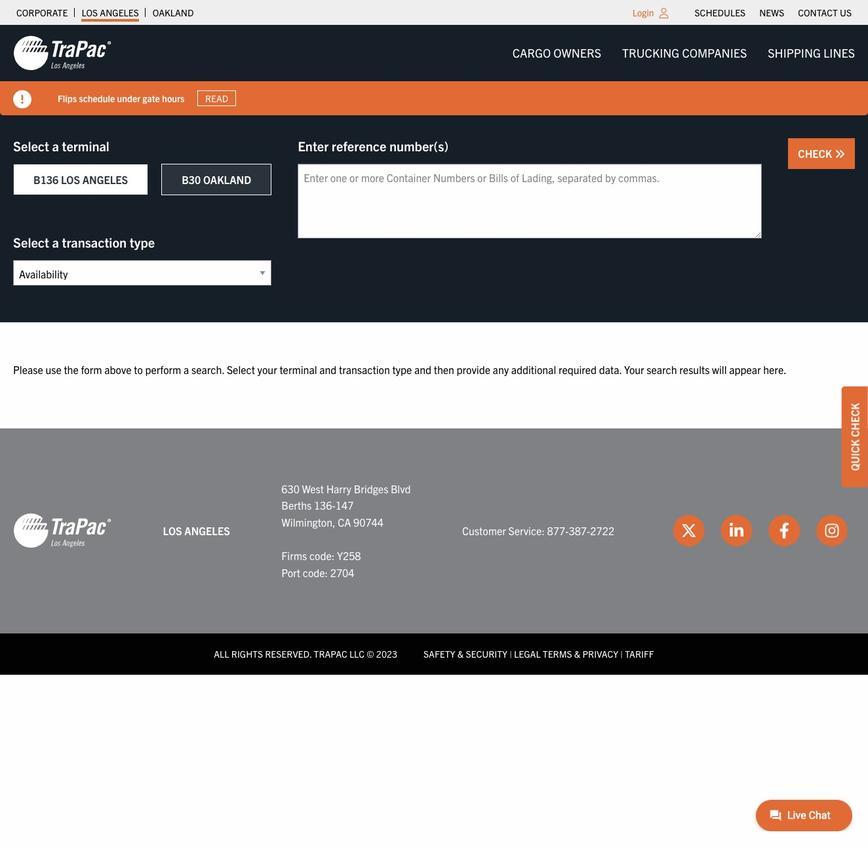 Task type: describe. For each thing, give the bounding box(es) containing it.
then
[[434, 363, 454, 376]]

perform
[[145, 363, 181, 376]]

b136
[[33, 173, 59, 186]]

login
[[633, 7, 654, 18]]

customer service: 877-387-2722
[[462, 524, 614, 537]]

contact
[[798, 7, 838, 18]]

banner containing cargo owners
[[0, 25, 868, 115]]

read link
[[198, 90, 236, 106]]

0 horizontal spatial terminal
[[62, 138, 109, 154]]

los angeles link
[[82, 3, 139, 22]]

b30
[[182, 173, 201, 186]]

1 vertical spatial check
[[849, 403, 862, 437]]

your
[[257, 363, 277, 376]]

387-
[[569, 524, 590, 537]]

shipping lines link
[[758, 40, 866, 66]]

90744
[[353, 516, 384, 529]]

here.
[[763, 363, 787, 376]]

service:
[[508, 524, 545, 537]]

flips
[[58, 92, 77, 104]]

west
[[302, 482, 324, 495]]

llc
[[349, 649, 365, 660]]

data.
[[599, 363, 622, 376]]

safety & security link
[[424, 649, 507, 660]]

terms
[[543, 649, 572, 660]]

los angeles inside 'footer'
[[163, 524, 230, 537]]

trucking companies
[[622, 45, 747, 60]]

trucking
[[622, 45, 680, 60]]

solid image
[[835, 149, 845, 159]]

1 horizontal spatial los
[[82, 7, 98, 18]]

harry
[[326, 482, 351, 495]]

tariff
[[625, 649, 654, 660]]

check inside button
[[798, 147, 835, 160]]

contact us link
[[798, 3, 852, 22]]

read
[[205, 92, 228, 104]]

schedules
[[695, 7, 746, 18]]

a for transaction
[[52, 234, 59, 250]]

above
[[104, 363, 131, 376]]

2 and from the left
[[414, 363, 432, 376]]

firms code:  y258 port code:  2704
[[282, 549, 361, 579]]

menu bar containing schedules
[[688, 3, 859, 22]]

los inside 'footer'
[[163, 524, 182, 537]]

all
[[214, 649, 229, 660]]

angeles inside 'footer'
[[184, 524, 230, 537]]

oakland link
[[153, 3, 194, 22]]

y258
[[337, 549, 361, 563]]

light image
[[659, 8, 669, 18]]

please use the form above to perform a search. select your terminal and transaction type and then provide any additional required data. your search results will appear here.
[[13, 363, 787, 376]]

shipping
[[768, 45, 821, 60]]

1 and from the left
[[319, 363, 337, 376]]

b30 oakland
[[182, 173, 251, 186]]

1 horizontal spatial oakland
[[203, 173, 251, 186]]

147
[[336, 499, 354, 512]]

rights
[[231, 649, 263, 660]]

news
[[759, 7, 784, 18]]

will
[[712, 363, 727, 376]]

please
[[13, 363, 43, 376]]

port
[[282, 566, 300, 579]]

your
[[624, 363, 644, 376]]

enter
[[298, 138, 329, 154]]

1 horizontal spatial transaction
[[339, 363, 390, 376]]

trapac
[[314, 649, 347, 660]]

form
[[81, 363, 102, 376]]

ca
[[338, 516, 351, 529]]

1 vertical spatial type
[[392, 363, 412, 376]]

news link
[[759, 3, 784, 22]]

blvd
[[391, 482, 411, 495]]

provide
[[457, 363, 490, 376]]

b136 los angeles
[[33, 173, 128, 186]]

berths
[[282, 499, 312, 512]]

contact us
[[798, 7, 852, 18]]

the
[[64, 363, 79, 376]]

schedule
[[79, 92, 115, 104]]

safety & security | legal terms & privacy | tariff
[[424, 649, 654, 660]]

firms
[[282, 549, 307, 563]]

2 los angeles image from the top
[[13, 513, 111, 550]]

tariff link
[[625, 649, 654, 660]]

select for select a terminal
[[13, 138, 49, 154]]

cargo owners
[[513, 45, 601, 60]]

login link
[[633, 7, 654, 18]]

136-
[[314, 499, 336, 512]]

safety
[[424, 649, 455, 660]]

2 | from the left
[[621, 649, 623, 660]]

footer containing 630 west harry bridges blvd
[[0, 429, 868, 675]]

630
[[282, 482, 300, 495]]

1 horizontal spatial terminal
[[280, 363, 317, 376]]

1 vertical spatial angeles
[[82, 173, 128, 186]]

security
[[466, 649, 507, 660]]

877-
[[547, 524, 569, 537]]



Task type: vqa. For each thing, say whether or not it's contained in the screenshot.
TraPac.com
no



Task type: locate. For each thing, give the bounding box(es) containing it.
0 vertical spatial los
[[82, 7, 98, 18]]

©
[[367, 649, 374, 660]]

& right safety
[[457, 649, 464, 660]]

select a transaction type
[[13, 234, 155, 250]]

results
[[680, 363, 710, 376]]

select left your
[[227, 363, 255, 376]]

a
[[52, 138, 59, 154], [52, 234, 59, 250], [184, 363, 189, 376]]

code: right port
[[303, 566, 328, 579]]

quick check link
[[842, 387, 868, 487]]

| left tariff link on the right bottom of the page
[[621, 649, 623, 660]]

a up b136
[[52, 138, 59, 154]]

1 vertical spatial los
[[61, 173, 80, 186]]

legal terms & privacy link
[[514, 649, 618, 660]]

legal
[[514, 649, 541, 660]]

schedules link
[[695, 3, 746, 22]]

0 vertical spatial oakland
[[153, 7, 194, 18]]

1 vertical spatial oakland
[[203, 173, 251, 186]]

0 vertical spatial los angeles image
[[13, 35, 111, 71]]

cargo
[[513, 45, 551, 60]]

0 horizontal spatial oakland
[[153, 7, 194, 18]]

search.
[[191, 363, 224, 376]]

select for select a transaction type
[[13, 234, 49, 250]]

oakland right "los angeles" link
[[153, 7, 194, 18]]

1 los angeles image from the top
[[13, 35, 111, 71]]

1 & from the left
[[457, 649, 464, 660]]

1 vertical spatial code:
[[303, 566, 328, 579]]

0 vertical spatial terminal
[[62, 138, 109, 154]]

2023
[[376, 649, 397, 660]]

select a terminal
[[13, 138, 109, 154]]

1 vertical spatial los angeles
[[163, 524, 230, 537]]

gate
[[143, 92, 160, 104]]

additional
[[511, 363, 556, 376]]

select
[[13, 138, 49, 154], [13, 234, 49, 250], [227, 363, 255, 376]]

number(s)
[[389, 138, 449, 154]]

us
[[840, 7, 852, 18]]

1 vertical spatial los angeles image
[[13, 513, 111, 550]]

0 vertical spatial check
[[798, 147, 835, 160]]

|
[[510, 649, 512, 660], [621, 649, 623, 660]]

any
[[493, 363, 509, 376]]

banner
[[0, 25, 868, 115]]

and right your
[[319, 363, 337, 376]]

Enter reference number(s) text field
[[298, 164, 762, 239]]

1 horizontal spatial type
[[392, 363, 412, 376]]

check
[[798, 147, 835, 160], [849, 403, 862, 437]]

0 vertical spatial transaction
[[62, 234, 127, 250]]

0 vertical spatial los angeles
[[82, 7, 139, 18]]

0 horizontal spatial |
[[510, 649, 512, 660]]

select down b136
[[13, 234, 49, 250]]

cargo owners link
[[502, 40, 612, 66]]

check button
[[788, 138, 855, 169]]

0 vertical spatial a
[[52, 138, 59, 154]]

type
[[130, 234, 155, 250], [392, 363, 412, 376]]

reserved.
[[265, 649, 312, 660]]

2704
[[330, 566, 354, 579]]

2 vertical spatial select
[[227, 363, 255, 376]]

630 west harry bridges blvd berths 136-147 wilmington, ca 90744
[[282, 482, 411, 529]]

los angeles
[[82, 7, 139, 18], [163, 524, 230, 537]]

shipping lines
[[768, 45, 855, 60]]

flips schedule under gate hours
[[58, 92, 185, 104]]

2 vertical spatial angeles
[[184, 524, 230, 537]]

customer
[[462, 524, 506, 537]]

angeles
[[100, 7, 139, 18], [82, 173, 128, 186], [184, 524, 230, 537]]

oakland right b30
[[203, 173, 251, 186]]

1 vertical spatial a
[[52, 234, 59, 250]]

menu bar
[[688, 3, 859, 22], [502, 40, 866, 66]]

terminal
[[62, 138, 109, 154], [280, 363, 317, 376]]

1 horizontal spatial |
[[621, 649, 623, 660]]

los
[[82, 7, 98, 18], [61, 173, 80, 186], [163, 524, 182, 537]]

1 vertical spatial transaction
[[339, 363, 390, 376]]

privacy
[[583, 649, 618, 660]]

trucking companies link
[[612, 40, 758, 66]]

1 horizontal spatial los angeles
[[163, 524, 230, 537]]

1 | from the left
[[510, 649, 512, 660]]

reference
[[332, 138, 386, 154]]

under
[[117, 92, 140, 104]]

solid image
[[13, 90, 31, 109]]

1 vertical spatial menu bar
[[502, 40, 866, 66]]

all rights reserved. trapac llc © 2023
[[214, 649, 397, 660]]

lines
[[824, 45, 855, 60]]

a for terminal
[[52, 138, 59, 154]]

quick
[[849, 440, 862, 471]]

wilmington,
[[282, 516, 335, 529]]

hours
[[162, 92, 185, 104]]

menu bar down "light" icon
[[502, 40, 866, 66]]

1 vertical spatial select
[[13, 234, 49, 250]]

0 vertical spatial select
[[13, 138, 49, 154]]

appear
[[729, 363, 761, 376]]

0 horizontal spatial and
[[319, 363, 337, 376]]

2 vertical spatial a
[[184, 363, 189, 376]]

0 horizontal spatial transaction
[[62, 234, 127, 250]]

terminal up b136 los angeles
[[62, 138, 109, 154]]

0 horizontal spatial &
[[457, 649, 464, 660]]

terminal right your
[[280, 363, 317, 376]]

0 vertical spatial angeles
[[100, 7, 139, 18]]

1 vertical spatial terminal
[[280, 363, 317, 376]]

transaction
[[62, 234, 127, 250], [339, 363, 390, 376]]

menu bar up the shipping
[[688, 3, 859, 22]]

search
[[647, 363, 677, 376]]

2722
[[590, 524, 614, 537]]

| left legal
[[510, 649, 512, 660]]

use
[[46, 363, 61, 376]]

0 horizontal spatial los angeles
[[82, 7, 139, 18]]

0 horizontal spatial check
[[798, 147, 835, 160]]

footer
[[0, 429, 868, 675]]

1 horizontal spatial and
[[414, 363, 432, 376]]

quick check
[[849, 403, 862, 471]]

owners
[[554, 45, 601, 60]]

& right terms
[[574, 649, 580, 660]]

enter reference number(s)
[[298, 138, 449, 154]]

2 & from the left
[[574, 649, 580, 660]]

0 horizontal spatial type
[[130, 234, 155, 250]]

a down b136
[[52, 234, 59, 250]]

0 vertical spatial type
[[130, 234, 155, 250]]

0 vertical spatial menu bar
[[688, 3, 859, 22]]

menu bar containing cargo owners
[[502, 40, 866, 66]]

2 horizontal spatial los
[[163, 524, 182, 537]]

select up b136
[[13, 138, 49, 154]]

corporate link
[[16, 3, 68, 22]]

corporate
[[16, 7, 68, 18]]

1 horizontal spatial &
[[574, 649, 580, 660]]

required
[[559, 363, 597, 376]]

and left 'then'
[[414, 363, 432, 376]]

code: up 2704
[[309, 549, 335, 563]]

1 horizontal spatial check
[[849, 403, 862, 437]]

to
[[134, 363, 143, 376]]

0 horizontal spatial los
[[61, 173, 80, 186]]

0 vertical spatial code:
[[309, 549, 335, 563]]

2 vertical spatial los
[[163, 524, 182, 537]]

a left search.
[[184, 363, 189, 376]]

companies
[[682, 45, 747, 60]]

los angeles image
[[13, 35, 111, 71], [13, 513, 111, 550]]



